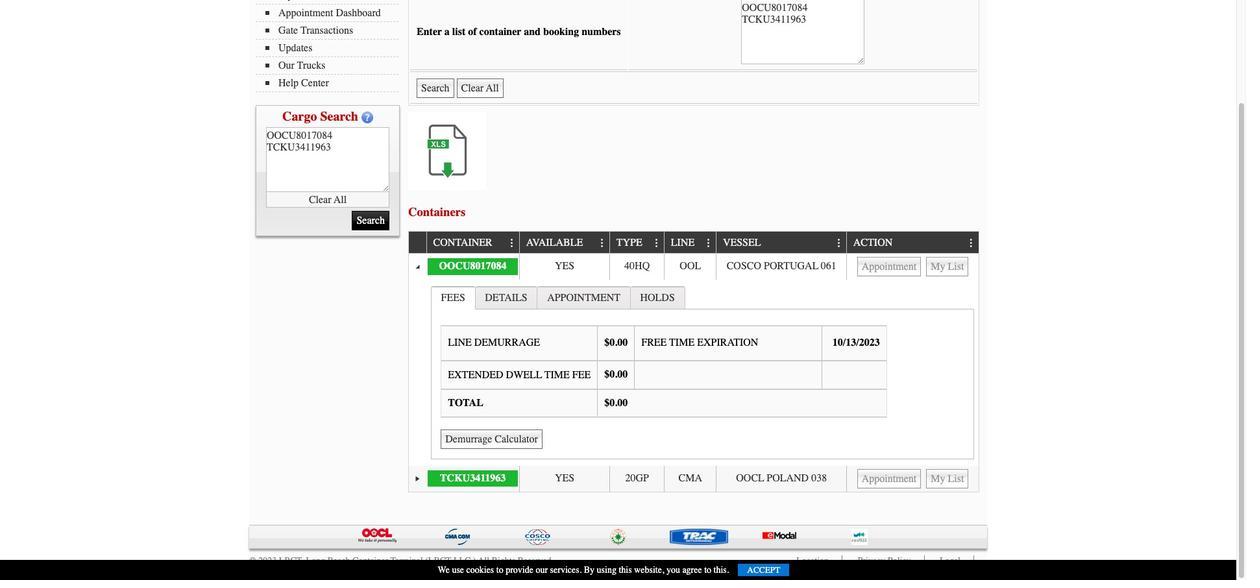 Task type: locate. For each thing, give the bounding box(es) containing it.
0 horizontal spatial all
[[334, 194, 347, 205]]

©
[[249, 555, 256, 566]]

1 vertical spatial time
[[544, 369, 570, 381]]

edit column settings image inside 'action' "column header"
[[966, 238, 977, 248]]

0 vertical spatial all
[[334, 194, 347, 205]]

edit column settings image
[[507, 238, 517, 248], [597, 238, 607, 248], [704, 238, 714, 248], [834, 238, 844, 248], [966, 238, 977, 248]]

you
[[666, 565, 680, 576]]

row containing container
[[409, 232, 979, 254]]

tcku3411963 cell
[[426, 466, 519, 492]]

appointment dashboard gate transactions updates our trucks help center
[[278, 7, 381, 89]]

list
[[452, 26, 466, 38]]

tcku3411963
[[440, 472, 506, 484]]

long
[[306, 555, 325, 566]]

provide
[[506, 565, 533, 576]]

container link
[[433, 232, 499, 253]]

expiration
[[697, 337, 758, 349]]

0 vertical spatial time
[[669, 337, 695, 349]]

to left "provide"
[[496, 565, 503, 576]]

$0.00 for dwell
[[604, 369, 628, 380]]

edit column settings image inside vessel column header
[[834, 238, 844, 248]]

1 yes from the top
[[555, 260, 575, 272]]

1 yes cell from the top
[[519, 254, 609, 280]]

clear
[[309, 194, 331, 205]]

clear all
[[309, 194, 347, 205]]

row
[[409, 232, 979, 254], [409, 254, 979, 280], [409, 466, 979, 492]]

cell for oocl poland 038
[[846, 466, 979, 492]]

1 vertical spatial $0.00
[[604, 369, 628, 380]]

0 vertical spatial yes
[[555, 260, 575, 272]]

vessel column header
[[716, 232, 846, 254]]

line for line
[[671, 237, 695, 249]]

1 vertical spatial all
[[478, 555, 489, 566]]

holds tab
[[630, 286, 685, 309]]

action link
[[853, 232, 899, 253]]

061
[[821, 260, 836, 272]]

2023
[[258, 555, 277, 566]]

5 edit column settings image from the left
[[966, 238, 977, 248]]

yes cell
[[519, 254, 609, 280], [519, 466, 609, 492]]

1 cell from the top
[[846, 254, 979, 280]]

time
[[669, 337, 695, 349], [544, 369, 570, 381]]

policy
[[888, 555, 911, 566]]

1 edit column settings image from the left
[[507, 238, 517, 248]]

1 vertical spatial cell
[[846, 466, 979, 492]]

accept
[[747, 565, 780, 575]]

oocl poland 038 cell
[[716, 466, 846, 492]]

edit column settings image inside line column header
[[704, 238, 714, 248]]

0 vertical spatial line
[[671, 237, 695, 249]]

privacy policy link
[[858, 555, 911, 566]]

menu bar
[[256, 0, 405, 92]]

1 $0.00 from the top
[[604, 337, 628, 349]]

vessel
[[723, 237, 761, 249]]

all right clear
[[334, 194, 347, 205]]

edit column settings image for container
[[507, 238, 517, 248]]

beach
[[327, 555, 350, 566]]

cell
[[846, 254, 979, 280], [846, 466, 979, 492]]

1 horizontal spatial to
[[704, 565, 711, 576]]

40hq cell
[[609, 254, 664, 280]]

3 edit column settings image from the left
[[704, 238, 714, 248]]

action
[[853, 237, 893, 249]]

row group containing oocu8017084
[[409, 254, 979, 492]]

all inside 'button'
[[334, 194, 347, 205]]

available link
[[526, 232, 589, 253]]

2 vertical spatial $0.00
[[604, 397, 628, 409]]

this.
[[714, 565, 729, 576]]

appointment tab
[[537, 286, 631, 309]]

containers
[[408, 205, 466, 219]]

to
[[496, 565, 503, 576], [704, 565, 711, 576]]

row group
[[409, 254, 979, 492]]

trucks
[[297, 60, 325, 71]]

2 edit column settings image from the left
[[597, 238, 607, 248]]

038
[[811, 472, 827, 484]]

1 vertical spatial yes
[[555, 472, 575, 484]]

edit column settings image for vessel
[[834, 238, 844, 248]]

of
[[468, 26, 477, 38]]

20gp
[[625, 472, 649, 484]]

2 yes cell from the top
[[519, 466, 609, 492]]

0 horizontal spatial line
[[448, 337, 472, 349]]

(lbct
[[425, 555, 451, 566]]

line link
[[671, 232, 701, 253]]

extended dwell time fee
[[448, 369, 591, 381]]

demurrage
[[474, 337, 540, 349]]

0 vertical spatial cell
[[846, 254, 979, 280]]

tree grid containing container
[[409, 232, 979, 492]]

clear all button
[[266, 192, 389, 208]]

oocl poland 038
[[736, 472, 827, 484]]

edit column settings image for available
[[597, 238, 607, 248]]

container
[[433, 237, 492, 249]]

yes
[[555, 260, 575, 272], [555, 472, 575, 484]]

tree grid
[[409, 232, 979, 492]]

line up "ool"
[[671, 237, 695, 249]]

0 horizontal spatial to
[[496, 565, 503, 576]]

our
[[536, 565, 548, 576]]

legal link
[[940, 555, 961, 566]]

holds
[[640, 292, 675, 303]]

use
[[452, 565, 464, 576]]

tab list
[[428, 283, 977, 463]]

1 vertical spatial line
[[448, 337, 472, 349]]

None button
[[457, 79, 503, 98], [857, 257, 921, 276], [926, 257, 969, 276], [441, 430, 542, 449], [857, 469, 921, 488], [926, 469, 969, 488], [457, 79, 503, 98], [857, 257, 921, 276], [926, 257, 969, 276], [441, 430, 542, 449], [857, 469, 921, 488], [926, 469, 969, 488]]

center
[[301, 77, 329, 89]]

available column header
[[519, 232, 609, 254]]

gate transactions link
[[265, 25, 398, 36]]

line
[[671, 237, 695, 249], [448, 337, 472, 349]]

edit column settings image inside available column header
[[597, 238, 607, 248]]

0 vertical spatial $0.00
[[604, 337, 628, 349]]

line up extended
[[448, 337, 472, 349]]

0 vertical spatial yes cell
[[519, 254, 609, 280]]

action column header
[[846, 232, 979, 254]]

1 vertical spatial yes cell
[[519, 466, 609, 492]]

2 yes from the top
[[555, 472, 575, 484]]

2 row from the top
[[409, 254, 979, 280]]

tab list inside tree grid
[[428, 283, 977, 463]]

our
[[278, 60, 295, 71]]

we
[[438, 565, 450, 576]]

rights
[[492, 555, 515, 566]]

help
[[278, 77, 299, 89]]

4 edit column settings image from the left
[[834, 238, 844, 248]]

type column header
[[609, 232, 664, 254]]

numbers
[[582, 26, 621, 38]]

all
[[334, 194, 347, 205], [478, 555, 489, 566]]

ool cell
[[664, 254, 716, 280]]

time left the fee
[[544, 369, 570, 381]]

2 $0.00 from the top
[[604, 369, 628, 380]]

appointment
[[547, 292, 620, 303]]

updates link
[[265, 42, 398, 54]]

Enter container numbers and/ or booking numbers.  text field
[[266, 127, 389, 192]]

to left this.
[[704, 565, 711, 576]]

3 row from the top
[[409, 466, 979, 492]]

terminal
[[390, 555, 423, 566]]

available
[[526, 237, 583, 249]]

time right free
[[669, 337, 695, 349]]

0 horizontal spatial time
[[544, 369, 570, 381]]

line inside column header
[[671, 237, 695, 249]]

1 horizontal spatial time
[[669, 337, 695, 349]]

1 horizontal spatial line
[[671, 237, 695, 249]]

updates
[[278, 42, 312, 54]]

cargo search
[[282, 109, 358, 124]]

3 $0.00 from the top
[[604, 397, 628, 409]]

2 cell from the top
[[846, 466, 979, 492]]

None submit
[[417, 79, 454, 98], [352, 211, 389, 230], [417, 79, 454, 98], [352, 211, 389, 230]]

cma
[[679, 472, 702, 484]]

this
[[619, 565, 632, 576]]

appointment dashboard link
[[265, 7, 398, 19]]

location
[[797, 555, 829, 566]]

edit column settings image inside the container column header
[[507, 238, 517, 248]]

$0.00
[[604, 337, 628, 349], [604, 369, 628, 380], [604, 397, 628, 409]]

1 row from the top
[[409, 232, 979, 254]]

all right llc.)
[[478, 555, 489, 566]]

oocu8017084 cell
[[426, 254, 519, 280]]

tab list containing fees
[[428, 283, 977, 463]]

privacy policy
[[858, 555, 911, 566]]

edit column settings image for line
[[704, 238, 714, 248]]



Task type: describe. For each thing, give the bounding box(es) containing it.
© 2023 lbct, long beach container terminal (lbct llc.) all rights reserved.
[[249, 555, 554, 566]]

search
[[320, 109, 358, 124]]

container column header
[[426, 232, 519, 254]]

cosco portugal 061 cell
[[716, 254, 846, 280]]

cma cell
[[664, 466, 716, 492]]

1 to from the left
[[496, 565, 503, 576]]

ool
[[680, 260, 701, 272]]

dashboard
[[336, 7, 381, 19]]

oocl
[[736, 472, 764, 484]]

menu bar containing appointment dashboard
[[256, 0, 405, 92]]

cookies
[[466, 565, 494, 576]]

yes cell for tcku3411963
[[519, 466, 609, 492]]

website,
[[634, 565, 664, 576]]

edit column settings image
[[652, 238, 662, 248]]

row containing oocu8017084
[[409, 254, 979, 280]]

a
[[444, 26, 450, 38]]

20gp cell
[[609, 466, 664, 492]]

vessel link
[[723, 232, 767, 253]]

free
[[641, 337, 667, 349]]

cell for cosco portugal 061
[[846, 254, 979, 280]]

row containing tcku3411963
[[409, 466, 979, 492]]

using
[[597, 565, 616, 576]]

cosco
[[727, 260, 761, 272]]

accept button
[[738, 564, 789, 576]]

booking
[[543, 26, 579, 38]]

line for line demurrage
[[448, 337, 472, 349]]

10/13/2023
[[833, 337, 880, 349]]

llc.)
[[454, 555, 476, 566]]

poland
[[767, 472, 809, 484]]

yes for tcku3411963
[[555, 472, 575, 484]]

appointment
[[278, 7, 333, 19]]

by
[[584, 565, 595, 576]]

help center link
[[265, 77, 398, 89]]

container
[[479, 26, 521, 38]]

yes cell for oocu8017084
[[519, 254, 609, 280]]

we use cookies to provide our services. by using this website, you agree to this.
[[438, 565, 729, 576]]

transactions
[[301, 25, 353, 36]]

40hq
[[624, 260, 650, 272]]

cosco portugal 061
[[727, 260, 836, 272]]

oocu8017084
[[439, 260, 507, 272]]

line column header
[[664, 232, 716, 254]]

enter
[[417, 26, 442, 38]]

portugal
[[764, 260, 818, 272]]

fees tab
[[431, 286, 475, 309]]

enter a list of container and booking numbers
[[417, 26, 621, 38]]

line demurrage
[[448, 337, 540, 349]]

type
[[616, 237, 642, 249]]

privacy
[[858, 555, 885, 566]]

type link
[[616, 232, 649, 253]]

our trucks link
[[265, 60, 398, 71]]

free time expiration
[[641, 337, 758, 349]]

details
[[485, 292, 527, 303]]

location link
[[797, 555, 829, 566]]

Enter container numbers and/ or booking numbers. Press ESC to reset input box text field
[[741, 0, 865, 64]]

details tab
[[475, 286, 538, 309]]

$0.00 for demurrage
[[604, 337, 628, 349]]

yes for oocu8017084
[[555, 260, 575, 272]]

total
[[448, 397, 483, 409]]

services.
[[550, 565, 582, 576]]

lbct,
[[279, 555, 304, 566]]

gate
[[278, 25, 298, 36]]

agree
[[682, 565, 702, 576]]

and
[[524, 26, 541, 38]]

edit column settings image for action
[[966, 238, 977, 248]]

fees
[[441, 292, 465, 303]]

container
[[352, 555, 388, 566]]

reserved.
[[518, 555, 554, 566]]

fee
[[572, 369, 591, 381]]

1 horizontal spatial all
[[478, 555, 489, 566]]

cargo
[[282, 109, 317, 124]]

2 to from the left
[[704, 565, 711, 576]]

dwell
[[506, 369, 542, 381]]

extended
[[448, 369, 503, 381]]

legal
[[940, 555, 961, 566]]



Task type: vqa. For each thing, say whether or not it's contained in the screenshot.
"Updates" "link"
yes



